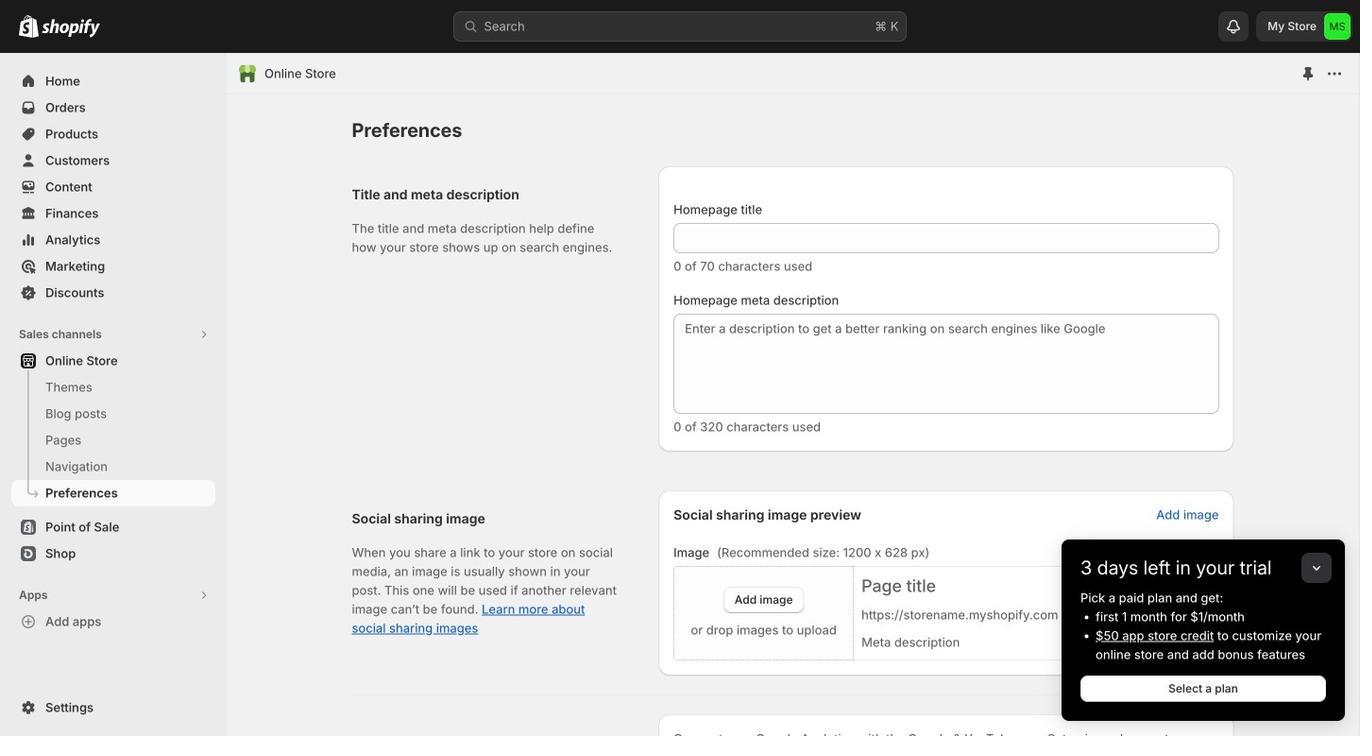 Task type: locate. For each thing, give the bounding box(es) containing it.
online store image
[[238, 64, 257, 83]]



Task type: describe. For each thing, give the bounding box(es) containing it.
shopify image
[[19, 15, 39, 38]]

shopify image
[[42, 19, 100, 38]]

my store image
[[1325, 13, 1352, 40]]



Task type: vqa. For each thing, say whether or not it's contained in the screenshot.
Online Store icon
yes



